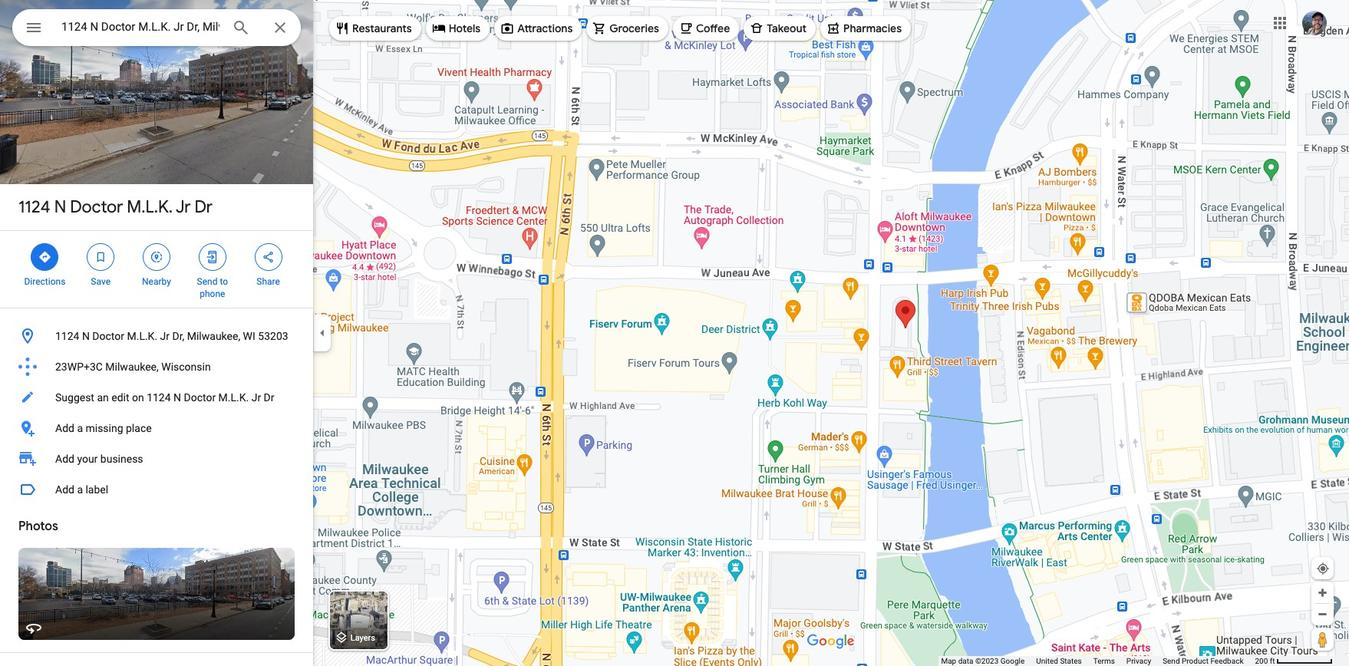 Task type: locate. For each thing, give the bounding box(es) containing it.
1 vertical spatial 1124
[[55, 330, 79, 342]]

2 vertical spatial add
[[55, 484, 74, 496]]


[[38, 249, 52, 266]]

a inside button
[[77, 484, 83, 496]]

hotels
[[449, 22, 481, 35]]

send left 'product'
[[1163, 657, 1181, 666]]

1 vertical spatial a
[[77, 484, 83, 496]]

place
[[126, 422, 152, 435]]

suggest an edit on 1124 n doctor m.l.k. jr dr
[[55, 392, 275, 404]]

send for send to phone
[[197, 276, 218, 287]]

groceries button
[[587, 10, 669, 47]]

0 vertical spatial jr
[[176, 197, 191, 218]]

attractions button
[[495, 10, 582, 47]]

restaurants button
[[329, 10, 421, 47]]

53203
[[258, 330, 288, 342]]

coffee button
[[673, 10, 740, 47]]

m.l.k. up 
[[127, 197, 173, 218]]

n down 'wisconsin'
[[174, 392, 181, 404]]

1 vertical spatial milwaukee,
[[105, 361, 159, 373]]

1124 up 23wp+3c
[[55, 330, 79, 342]]

2 add from the top
[[55, 453, 74, 465]]

google
[[1001, 657, 1025, 666]]


[[150, 249, 164, 266]]

suggest an edit on 1124 n doctor m.l.k. jr dr button
[[0, 382, 313, 413]]

1 add from the top
[[55, 422, 74, 435]]

dr up 
[[195, 197, 213, 218]]

doctor down 'wisconsin'
[[184, 392, 216, 404]]

1 a from the top
[[77, 422, 83, 435]]

your
[[77, 453, 98, 465]]

google maps element
[[0, 0, 1350, 667]]

milwaukee,
[[187, 330, 240, 342], [105, 361, 159, 373]]

0 vertical spatial dr
[[195, 197, 213, 218]]

an
[[97, 392, 109, 404]]

0 horizontal spatial n
[[54, 197, 66, 218]]

add for add a label
[[55, 484, 74, 496]]

restaurants
[[352, 22, 412, 35]]

m.l.k. inside button
[[127, 330, 157, 342]]

jr left dr,
[[160, 330, 170, 342]]

0 horizontal spatial jr
[[160, 330, 170, 342]]

add inside button
[[55, 422, 74, 435]]

1124 n doctor m.l.k. jr dr main content
[[0, 0, 313, 667]]

0 vertical spatial 1124
[[18, 197, 50, 218]]

doctor
[[70, 197, 123, 218], [92, 330, 124, 342], [184, 392, 216, 404]]

wi
[[243, 330, 256, 342]]

add
[[55, 422, 74, 435], [55, 453, 74, 465], [55, 484, 74, 496]]

jr up actions for 1124 n doctor m.l.k. jr dr region
[[176, 197, 191, 218]]

1124 n doctor m.l.k. jr dr, milwaukee, wi 53203 button
[[0, 321, 313, 352]]

photos
[[18, 519, 58, 534]]

1 horizontal spatial 1124
[[55, 330, 79, 342]]

add inside button
[[55, 484, 74, 496]]

m.l.k. up 23wp+3c milwaukee, wisconsin
[[127, 330, 157, 342]]

0 vertical spatial a
[[77, 422, 83, 435]]

1 vertical spatial m.l.k.
[[127, 330, 157, 342]]

jr down wi
[[252, 392, 261, 404]]

layers
[[351, 634, 375, 644]]

200 ft button
[[1256, 657, 1334, 666]]

1124 up 
[[18, 197, 50, 218]]

states
[[1061, 657, 1083, 666]]

add left 'your'
[[55, 453, 74, 465]]

n up 23wp+3c
[[82, 330, 90, 342]]

show street view coverage image
[[1312, 628, 1335, 651]]

2 horizontal spatial 1124
[[147, 392, 171, 404]]

a inside button
[[77, 422, 83, 435]]

map
[[942, 657, 957, 666]]

0 vertical spatial n
[[54, 197, 66, 218]]

2 vertical spatial m.l.k.
[[219, 392, 249, 404]]

1124
[[18, 197, 50, 218], [55, 330, 79, 342], [147, 392, 171, 404]]

2 vertical spatial n
[[174, 392, 181, 404]]

n up directions
[[54, 197, 66, 218]]

2 horizontal spatial n
[[174, 392, 181, 404]]

jr
[[176, 197, 191, 218], [160, 330, 170, 342], [252, 392, 261, 404]]

send product feedback
[[1163, 657, 1244, 666]]

1124 right on
[[147, 392, 171, 404]]


[[94, 249, 108, 266]]

dr
[[195, 197, 213, 218], [264, 392, 275, 404]]

suggest
[[55, 392, 94, 404]]

0 vertical spatial send
[[197, 276, 218, 287]]

takeout
[[767, 22, 807, 35]]

m.l.k. down wi
[[219, 392, 249, 404]]

none field inside the 1124 n doctor m.l.k. jr dr, milwaukee, wi 53203 field
[[61, 18, 220, 36]]

footer inside google maps element
[[942, 657, 1256, 667]]

a
[[77, 422, 83, 435], [77, 484, 83, 496]]

1124 inside button
[[55, 330, 79, 342]]

1 vertical spatial doctor
[[92, 330, 124, 342]]

add down suggest
[[55, 422, 74, 435]]

milwaukee, up on
[[105, 361, 159, 373]]

hotels button
[[426, 10, 490, 47]]

send up phone
[[197, 276, 218, 287]]

1124 n doctor m.l.k. jr dr, milwaukee, wi 53203
[[55, 330, 288, 342]]

1124 for 1124 n doctor m.l.k. jr dr
[[18, 197, 50, 218]]

jr inside '1124 n doctor m.l.k. jr dr, milwaukee, wi 53203' button
[[160, 330, 170, 342]]

jr inside suggest an edit on 1124 n doctor m.l.k. jr dr button
[[252, 392, 261, 404]]

add a missing place button
[[0, 413, 313, 444]]

2 a from the top
[[77, 484, 83, 496]]

milwaukee, right dr,
[[187, 330, 240, 342]]

save
[[91, 276, 111, 287]]

a for label
[[77, 484, 83, 496]]

a left missing
[[77, 422, 83, 435]]

add for add your business
[[55, 453, 74, 465]]

None field
[[61, 18, 220, 36]]

1 vertical spatial add
[[55, 453, 74, 465]]

3 add from the top
[[55, 484, 74, 496]]

m.l.k.
[[127, 197, 173, 218], [127, 330, 157, 342], [219, 392, 249, 404]]

attractions
[[518, 22, 573, 35]]

1 vertical spatial jr
[[160, 330, 170, 342]]

map data ©2023 google
[[942, 657, 1025, 666]]

1 horizontal spatial dr
[[264, 392, 275, 404]]

n inside button
[[82, 330, 90, 342]]

zoom in image
[[1318, 587, 1329, 599]]

phone
[[200, 289, 225, 299]]

coffee
[[696, 22, 730, 35]]

0 horizontal spatial 1124
[[18, 197, 50, 218]]

n
[[54, 197, 66, 218], [82, 330, 90, 342], [174, 392, 181, 404]]

send
[[197, 276, 218, 287], [1163, 657, 1181, 666]]

2 vertical spatial 1124
[[147, 392, 171, 404]]

1 vertical spatial n
[[82, 330, 90, 342]]

0 vertical spatial doctor
[[70, 197, 123, 218]]

0 vertical spatial milwaukee,
[[187, 330, 240, 342]]

2 vertical spatial jr
[[252, 392, 261, 404]]

a left the label
[[77, 484, 83, 496]]

pharmacies
[[844, 22, 902, 35]]

1 horizontal spatial n
[[82, 330, 90, 342]]

0 vertical spatial add
[[55, 422, 74, 435]]

label
[[86, 484, 108, 496]]

send inside send to phone
[[197, 276, 218, 287]]

n for 1124 n doctor m.l.k. jr dr, milwaukee, wi 53203
[[82, 330, 90, 342]]

m.l.k. for dr
[[127, 197, 173, 218]]

©2023
[[976, 657, 999, 666]]

1 vertical spatial send
[[1163, 657, 1181, 666]]

send for send product feedback
[[1163, 657, 1181, 666]]

doctor up 23wp+3c milwaukee, wisconsin
[[92, 330, 124, 342]]

actions for 1124 n doctor m.l.k. jr dr region
[[0, 231, 313, 308]]

1 horizontal spatial jr
[[176, 197, 191, 218]]

feedback
[[1211, 657, 1244, 666]]

product
[[1183, 657, 1209, 666]]

footer
[[942, 657, 1256, 667]]

send inside button
[[1163, 657, 1181, 666]]

2 horizontal spatial jr
[[252, 392, 261, 404]]

data
[[959, 657, 974, 666]]

0 horizontal spatial milwaukee,
[[105, 361, 159, 373]]

business
[[100, 453, 143, 465]]

m.l.k. inside button
[[219, 392, 249, 404]]

ft
[[1271, 657, 1276, 666]]

privacy
[[1127, 657, 1152, 666]]

0 horizontal spatial send
[[197, 276, 218, 287]]

2 vertical spatial doctor
[[184, 392, 216, 404]]

add left the label
[[55, 484, 74, 496]]

doctor inside '1124 n doctor m.l.k. jr dr, milwaukee, wi 53203' button
[[92, 330, 124, 342]]

1124 inside button
[[147, 392, 171, 404]]

1 vertical spatial dr
[[264, 392, 275, 404]]

dr down 53203
[[264, 392, 275, 404]]

doctor up ""
[[70, 197, 123, 218]]

footer containing map data ©2023 google
[[942, 657, 1256, 667]]

0 vertical spatial m.l.k.
[[127, 197, 173, 218]]

1 horizontal spatial send
[[1163, 657, 1181, 666]]

1 horizontal spatial milwaukee,
[[187, 330, 240, 342]]

to
[[220, 276, 228, 287]]



Task type: describe. For each thing, give the bounding box(es) containing it.
add for add a missing place
[[55, 422, 74, 435]]

200 ft
[[1256, 657, 1276, 666]]

add a label
[[55, 484, 108, 496]]

edit
[[112, 392, 129, 404]]

privacy button
[[1127, 657, 1152, 667]]

add your business link
[[0, 444, 313, 475]]

missing
[[86, 422, 123, 435]]

united states button
[[1037, 657, 1083, 667]]

united
[[1037, 657, 1059, 666]]

1124 n doctor m.l.k. jr dr
[[18, 197, 213, 218]]

23wp+3c milwaukee, wisconsin button
[[0, 352, 313, 382]]


[[206, 249, 219, 266]]

send to phone
[[197, 276, 228, 299]]

1124 N Doctor M.L.K. Jr Dr, Milwaukee, WI 53203 field
[[12, 9, 301, 46]]

takeout button
[[744, 10, 816, 47]]

dr,
[[172, 330, 185, 342]]

send product feedback button
[[1163, 657, 1244, 667]]

m.l.k. for dr,
[[127, 330, 157, 342]]

nearby
[[142, 276, 171, 287]]

collapse side panel image
[[314, 325, 331, 342]]

google account: cj baylor  
(christian.baylor@adept.ai) image
[[1303, 10, 1328, 35]]

add a label button
[[0, 475, 313, 505]]

on
[[132, 392, 144, 404]]

zoom out image
[[1318, 609, 1329, 620]]

wisconsin
[[161, 361, 211, 373]]

united states
[[1037, 657, 1083, 666]]

doctor inside suggest an edit on 1124 n doctor m.l.k. jr dr button
[[184, 392, 216, 404]]

1124 for 1124 n doctor m.l.k. jr dr, milwaukee, wi 53203
[[55, 330, 79, 342]]

show your location image
[[1317, 562, 1331, 576]]

 search field
[[12, 9, 301, 49]]

jr for dr,
[[160, 330, 170, 342]]


[[25, 17, 43, 38]]

a for missing
[[77, 422, 83, 435]]

terms button
[[1094, 657, 1116, 667]]

23wp+3c milwaukee, wisconsin
[[55, 361, 211, 373]]

add your business
[[55, 453, 143, 465]]

200
[[1256, 657, 1269, 666]]

directions
[[24, 276, 66, 287]]

n inside button
[[174, 392, 181, 404]]

add a missing place
[[55, 422, 152, 435]]

share
[[257, 276, 280, 287]]

doctor for 1124 n doctor m.l.k. jr dr, milwaukee, wi 53203
[[92, 330, 124, 342]]

pharmacies button
[[821, 10, 912, 47]]

doctor for 1124 n doctor m.l.k. jr dr
[[70, 197, 123, 218]]

groceries
[[610, 22, 660, 35]]

0 horizontal spatial dr
[[195, 197, 213, 218]]

jr for dr
[[176, 197, 191, 218]]

terms
[[1094, 657, 1116, 666]]


[[262, 249, 275, 266]]

n for 1124 n doctor m.l.k. jr dr
[[54, 197, 66, 218]]

23wp+3c
[[55, 361, 103, 373]]

 button
[[12, 9, 55, 49]]

dr inside button
[[264, 392, 275, 404]]



Task type: vqa. For each thing, say whether or not it's contained in the screenshot.
Product
yes



